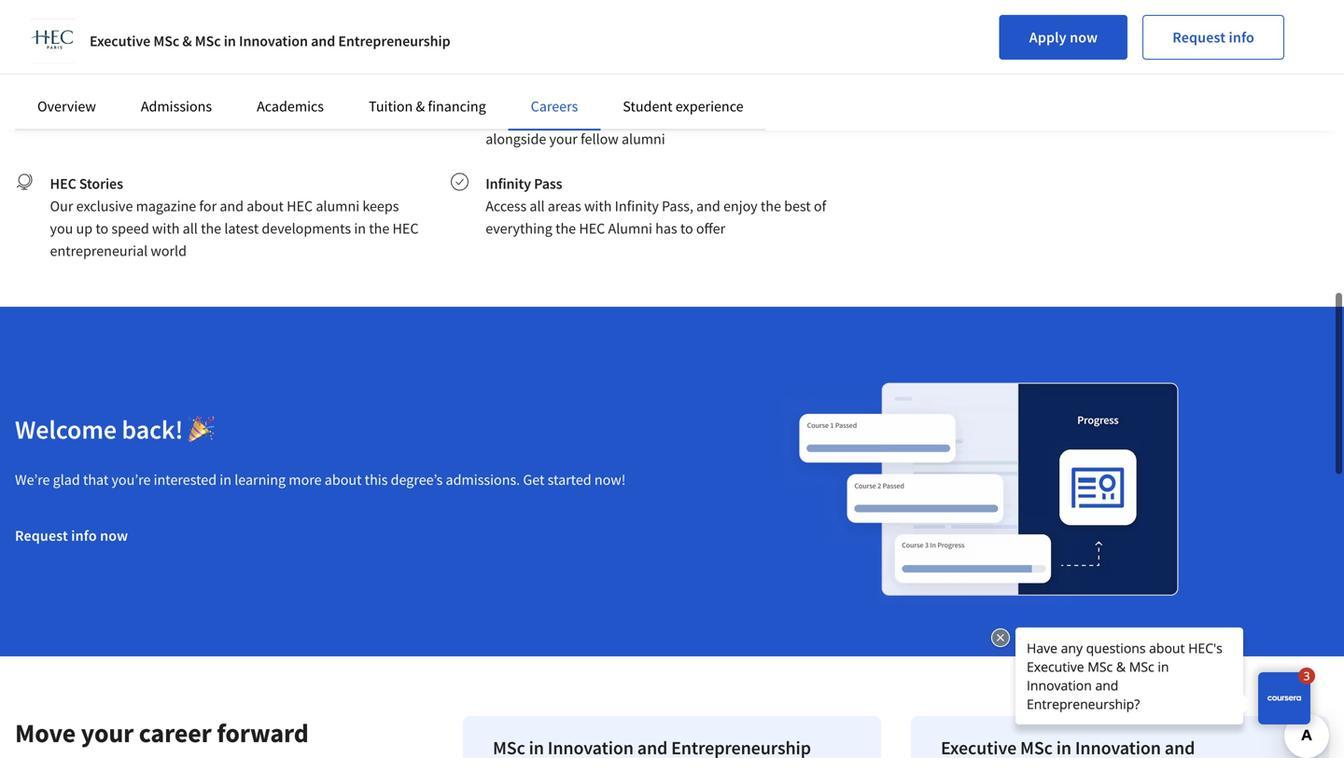 Task type: locate. For each thing, give the bounding box(es) containing it.
0 horizontal spatial all
[[183, 219, 198, 238]]

ventures left is on the left top
[[189, 40, 244, 59]]

0 vertical spatial you
[[703, 107, 726, 126]]

and inside infinity pass access all areas with infinity pass, and enjoy the best of everything the hec alumni has to offer
[[696, 197, 720, 216]]

you
[[703, 107, 726, 126], [50, 219, 73, 238]]

to inside infinity pass access all areas with infinity pass, and enjoy the best of everything the hec alumni has to offer
[[680, 219, 693, 238]]

and right €33m
[[311, 32, 335, 50]]

tuition & financing
[[369, 97, 486, 116]]

0 horizontal spatial alumni
[[316, 197, 360, 216]]

msc
[[153, 32, 179, 50], [195, 32, 221, 50]]

with inside with almost 70,000 members, the association provides unrivaled opportunities to connect and network with business leaders from all over the world. see what exciting opportunities and shared interests you can explore alongside your fellow alumni
[[787, 63, 814, 81]]

0 vertical spatial all
[[625, 85, 640, 104]]

connect
[[652, 63, 702, 81]]

has
[[655, 219, 677, 238]]

opportunities down 70,000
[[547, 63, 633, 81]]

0 horizontal spatial with
[[152, 219, 180, 238]]

exciting
[[799, 85, 848, 104]]

members,
[[607, 40, 670, 59]]

1 horizontal spatial &
[[416, 97, 425, 116]]

you down the "our"
[[50, 219, 73, 238]]

pass
[[534, 175, 562, 193]]

areas
[[548, 197, 581, 216]]

1 vertical spatial now
[[100, 527, 128, 546]]

from
[[592, 85, 622, 104]]

info for request info
[[1229, 28, 1255, 47]]

get
[[523, 471, 545, 490]]

your inside with almost 70,000 members, the association provides unrivaled opportunities to connect and network with business leaders from all over the world. see what exciting opportunities and shared interests you can explore alongside your fellow alumni
[[549, 130, 578, 148]]

you down world.
[[703, 107, 726, 126]]

hec down areas
[[579, 219, 605, 238]]

and up fellow
[[574, 107, 598, 126]]

1 horizontal spatial info
[[1229, 28, 1255, 47]]

to down 'members,'
[[636, 63, 649, 81]]

alumni up developments
[[316, 197, 360, 216]]

and up offer
[[696, 197, 720, 216]]

1 vertical spatial infinity
[[615, 197, 659, 216]]

info for request info now
[[71, 527, 97, 546]]

1 horizontal spatial you
[[703, 107, 726, 126]]

alumni
[[622, 130, 665, 148], [316, 197, 360, 216]]

1 vertical spatial with
[[584, 197, 612, 216]]

ventures up founded
[[79, 18, 135, 36]]

all inside with almost 70,000 members, the association provides unrivaled opportunities to connect and network with business leaders from all over the world. see what exciting opportunities and shared interests you can explore alongside your fellow alumni
[[625, 85, 640, 104]]

in inside "hec stories our exclusive magazine for and about hec alumni keeps you up to speed with all the latest developments in the hec entrepreneurial world"
[[354, 219, 366, 238]]

your right move
[[81, 717, 134, 750]]

2 vertical spatial all
[[183, 219, 198, 238]]

1 vertical spatial &
[[416, 97, 425, 116]]

to
[[220, 63, 233, 81], [636, 63, 649, 81], [96, 219, 108, 238], [680, 219, 693, 238]]

what
[[765, 85, 796, 104]]

hec down keeps at the left top of page
[[393, 219, 419, 238]]

infinity up alumni on the top
[[615, 197, 659, 216]]

request info
[[1173, 28, 1255, 47]]

with down magazine
[[152, 219, 180, 238]]

latest
[[224, 219, 259, 238]]

all
[[625, 85, 640, 104], [530, 197, 545, 216], [183, 219, 198, 238]]

in left '2020,'
[[109, 40, 120, 59]]

about up latest
[[247, 197, 284, 216]]

move your career forward
[[15, 717, 309, 750]]

0 vertical spatial opportunities
[[547, 63, 633, 81]]

with down provides
[[787, 63, 814, 81]]

everything
[[486, 219, 553, 238]]

infinity
[[486, 175, 531, 193], [615, 197, 659, 216]]

opportunities up alongside
[[486, 107, 571, 126]]

0 horizontal spatial about
[[247, 197, 284, 216]]

degree's
[[391, 471, 443, 490]]

info
[[1229, 28, 1255, 47], [71, 527, 97, 546]]

enjoy
[[723, 197, 758, 216]]

and
[[311, 32, 335, 50], [705, 63, 729, 81], [574, 107, 598, 126], [220, 197, 244, 216], [696, 197, 720, 216]]

enterprises.
[[50, 85, 124, 104]]

request
[[1173, 28, 1226, 47], [15, 527, 68, 546]]

to right has
[[680, 219, 693, 238]]

with
[[486, 40, 514, 59]]

1 vertical spatial you
[[50, 219, 73, 238]]

1 vertical spatial about
[[325, 471, 362, 490]]

0 vertical spatial info
[[1229, 28, 1255, 47]]

careers
[[531, 97, 578, 116]]

leaders
[[543, 85, 589, 104]]

and right 'for'
[[220, 197, 244, 216]]

now right apply
[[1070, 28, 1098, 47]]

to right up
[[96, 219, 108, 238]]

to right dedicated
[[220, 63, 233, 81]]

€33m
[[270, 40, 305, 59]]

1 vertical spatial request
[[15, 527, 68, 546]]

about left this
[[325, 471, 362, 490]]

experience
[[676, 97, 744, 116]]

interests
[[647, 107, 700, 126]]

0 horizontal spatial &
[[182, 32, 192, 50]]

request for request info
[[1173, 28, 1226, 47]]

provides
[[771, 40, 825, 59]]

in inside 'hec ventures founded in 2020, hec ventures is a €33m venture capital investment fund dedicated to furthering hec graduate enterprises.'
[[109, 40, 120, 59]]

infinity pass access all areas with infinity pass, and enjoy the best of everything the hec alumni has to offer
[[486, 175, 826, 238]]

capital
[[359, 40, 401, 59]]

1 horizontal spatial request
[[1173, 28, 1226, 47]]

1 horizontal spatial all
[[530, 197, 545, 216]]

tuition & financing link
[[369, 97, 486, 116]]

to inside "hec stories our exclusive magazine for and about hec alumni keeps you up to speed with all the latest developments in the hec entrepreneurial world"
[[96, 219, 108, 238]]

1 vertical spatial ventures
[[189, 40, 244, 59]]

in down keeps at the left top of page
[[354, 219, 366, 238]]

infinity up access
[[486, 175, 531, 193]]

for
[[199, 197, 217, 216]]

hec up the "our"
[[50, 175, 76, 193]]

0 vertical spatial alumni
[[622, 130, 665, 148]]

ventures
[[79, 18, 135, 36], [189, 40, 244, 59]]

all left over
[[625, 85, 640, 104]]

1 vertical spatial info
[[71, 527, 97, 546]]

apply now button
[[1000, 15, 1128, 60]]

all up "world" at the top
[[183, 219, 198, 238]]

2 horizontal spatial all
[[625, 85, 640, 104]]

now down you're
[[100, 527, 128, 546]]

0 vertical spatial about
[[247, 197, 284, 216]]

2 horizontal spatial with
[[787, 63, 814, 81]]

&
[[182, 32, 192, 50], [416, 97, 425, 116]]

developments
[[262, 219, 351, 238]]

1 msc from the left
[[153, 32, 179, 50]]

0 horizontal spatial info
[[71, 527, 97, 546]]

fellow
[[581, 130, 619, 148]]

0 horizontal spatial you
[[50, 219, 73, 238]]

executive msc & msc in innovation and entrepreneurship
[[90, 32, 451, 50]]

the down keeps at the left top of page
[[369, 219, 390, 238]]

we're glad that you're interested in learning more about this degree's admissions. get started now!
[[15, 471, 626, 490]]

1 horizontal spatial now
[[1070, 28, 1098, 47]]

alumni down 'shared'
[[622, 130, 665, 148]]

your down "careers" link
[[549, 130, 578, 148]]

0 horizontal spatial request
[[15, 527, 68, 546]]

in left 'learning'
[[220, 471, 232, 490]]

stories
[[79, 175, 123, 193]]

career
[[139, 717, 212, 750]]

alongside
[[486, 130, 546, 148]]

1 vertical spatial all
[[530, 197, 545, 216]]

fund
[[123, 63, 152, 81]]

now
[[1070, 28, 1098, 47], [100, 527, 128, 546]]

all down "pass" at left top
[[530, 197, 545, 216]]

pass,
[[662, 197, 693, 216]]

you're
[[112, 471, 151, 490]]

& up dedicated
[[182, 32, 192, 50]]

1 horizontal spatial with
[[584, 197, 612, 216]]

opportunities
[[547, 63, 633, 81], [486, 107, 571, 126]]

0 horizontal spatial now
[[100, 527, 128, 546]]

and inside "hec stories our exclusive magazine for and about hec alumni keeps you up to speed with all the latest developments in the hec entrepreneurial world"
[[220, 197, 244, 216]]

the left best
[[761, 197, 781, 216]]

1 horizontal spatial msc
[[195, 32, 221, 50]]

2 vertical spatial with
[[152, 219, 180, 238]]

0 horizontal spatial infinity
[[486, 175, 531, 193]]

and up world.
[[705, 63, 729, 81]]

0 horizontal spatial msc
[[153, 32, 179, 50]]

0 vertical spatial request
[[1173, 28, 1226, 47]]

& right the tuition
[[416, 97, 425, 116]]

keeps
[[363, 197, 399, 216]]

hec down venture
[[302, 63, 328, 81]]

speed
[[111, 219, 149, 238]]

about inside "hec stories our exclusive magazine for and about hec alumni keeps you up to speed with all the latest developments in the hec entrepreneurial world"
[[247, 197, 284, 216]]

1 horizontal spatial your
[[549, 130, 578, 148]]

0 horizontal spatial your
[[81, 717, 134, 750]]

back!
[[122, 414, 183, 446]]

1 vertical spatial your
[[81, 717, 134, 750]]

the
[[673, 40, 693, 59], [673, 85, 694, 104], [761, 197, 781, 216], [201, 219, 221, 238], [369, 219, 390, 238], [556, 219, 576, 238]]

0 vertical spatial your
[[549, 130, 578, 148]]

1 vertical spatial alumni
[[316, 197, 360, 216]]

0 vertical spatial infinity
[[486, 175, 531, 193]]

your
[[549, 130, 578, 148], [81, 717, 134, 750]]

0 vertical spatial with
[[787, 63, 814, 81]]

admissions link
[[141, 97, 212, 116]]

with right areas
[[584, 197, 612, 216]]

1 horizontal spatial alumni
[[622, 130, 665, 148]]

0 vertical spatial now
[[1070, 28, 1098, 47]]

hec paris logo image
[[30, 19, 75, 63]]

venture
[[308, 40, 356, 59]]

0 horizontal spatial ventures
[[79, 18, 135, 36]]



Task type: describe. For each thing, give the bounding box(es) containing it.
offer
[[696, 219, 725, 238]]

all inside infinity pass access all areas with infinity pass, and enjoy the best of everything the hec alumni has to offer
[[530, 197, 545, 216]]

the up connect
[[673, 40, 693, 59]]

embedded module image image
[[751, 352, 1228, 627]]

the down 'for'
[[201, 219, 221, 238]]

up
[[76, 219, 93, 238]]

learning
[[234, 471, 286, 490]]

0 vertical spatial ventures
[[79, 18, 135, 36]]

this
[[365, 471, 388, 490]]

world.
[[697, 85, 737, 104]]

0 vertical spatial &
[[182, 32, 192, 50]]

70,000
[[563, 40, 604, 59]]

move
[[15, 717, 76, 750]]

1 horizontal spatial ventures
[[189, 40, 244, 59]]

alumni inside with almost 70,000 members, the association provides unrivaled opportunities to connect and network with business leaders from all over the world. see what exciting opportunities and shared interests you can explore alongside your fellow alumni
[[622, 130, 665, 148]]

welcome back! 🎉
[[15, 414, 214, 446]]

financing
[[428, 97, 486, 116]]

alumni
[[608, 219, 653, 238]]

alumni inside "hec stories our exclusive magazine for and about hec alumni keeps you up to speed with all the latest developments in the hec entrepreneurial world"
[[316, 197, 360, 216]]

student experience
[[623, 97, 744, 116]]

our
[[50, 197, 73, 216]]

hec ventures founded in 2020, hec ventures is a €33m venture capital investment fund dedicated to furthering hec graduate enterprises.
[[50, 18, 401, 104]]

student
[[623, 97, 673, 116]]

careers link
[[531, 97, 578, 116]]

academics link
[[257, 97, 324, 116]]

now!
[[595, 471, 626, 490]]

is
[[247, 40, 257, 59]]

glad
[[53, 471, 80, 490]]

business
[[486, 85, 540, 104]]

hec inside infinity pass access all areas with infinity pass, and enjoy the best of everything the hec alumni has to offer
[[579, 219, 605, 238]]

dedicated
[[155, 63, 217, 81]]

admissions
[[141, 97, 212, 116]]

tuition
[[369, 97, 413, 116]]

forward
[[217, 717, 309, 750]]

hec up dedicated
[[160, 40, 186, 59]]

we're
[[15, 471, 50, 490]]

request info now
[[15, 527, 128, 546]]

with almost 70,000 members, the association provides unrivaled opportunities to connect and network with business leaders from all over the world. see what exciting opportunities and shared interests you can explore alongside your fellow alumni
[[486, 40, 848, 148]]

hec stories our exclusive magazine for and about hec alumni keeps you up to speed with all the latest developments in the hec entrepreneurial world
[[50, 175, 419, 260]]

hec up founded
[[50, 18, 76, 36]]

1 vertical spatial opportunities
[[486, 107, 571, 126]]

can
[[729, 107, 752, 126]]

request info button
[[1143, 15, 1285, 60]]

shared
[[601, 107, 644, 126]]

student experience link
[[623, 97, 744, 116]]

innovation
[[239, 32, 308, 50]]

1 horizontal spatial about
[[325, 471, 362, 490]]

to inside 'hec ventures founded in 2020, hec ventures is a €33m venture capital investment fund dedicated to furthering hec graduate enterprises.'
[[220, 63, 233, 81]]

the down areas
[[556, 219, 576, 238]]

furthering
[[236, 63, 299, 81]]

hec up developments
[[287, 197, 313, 216]]

you inside "hec stories our exclusive magazine for and about hec alumni keeps you up to speed with all the latest developments in the hec entrepreneurial world"
[[50, 219, 73, 238]]

overview link
[[37, 97, 96, 116]]

association
[[696, 40, 768, 59]]

welcome
[[15, 414, 117, 446]]

interested
[[154, 471, 217, 490]]

1 horizontal spatial infinity
[[615, 197, 659, 216]]

over
[[643, 85, 670, 104]]

see
[[739, 85, 762, 104]]

to inside with almost 70,000 members, the association provides unrivaled opportunities to connect and network with business leaders from all over the world. see what exciting opportunities and shared interests you can explore alongside your fellow alumni
[[636, 63, 649, 81]]

🎉
[[188, 414, 214, 446]]

investment
[[50, 63, 120, 81]]

admissions.
[[446, 471, 520, 490]]

founded
[[50, 40, 106, 59]]

executive
[[90, 32, 151, 50]]

2020,
[[123, 40, 157, 59]]

with inside infinity pass access all areas with infinity pass, and enjoy the best of everything the hec alumni has to offer
[[584, 197, 612, 216]]

request for request info now
[[15, 527, 68, 546]]

entrepreneurship
[[338, 32, 451, 50]]

network
[[732, 63, 784, 81]]

overview
[[37, 97, 96, 116]]

request info now button
[[0, 514, 143, 559]]

2 msc from the left
[[195, 32, 221, 50]]

world
[[151, 242, 187, 260]]

almost
[[517, 40, 560, 59]]

explore
[[755, 107, 801, 126]]

that
[[83, 471, 109, 490]]

a
[[260, 40, 267, 59]]

unrivaled
[[486, 63, 545, 81]]

started
[[548, 471, 592, 490]]

all inside "hec stories our exclusive magazine for and about hec alumni keeps you up to speed with all the latest developments in the hec entrepreneurial world"
[[183, 219, 198, 238]]

exclusive
[[76, 197, 133, 216]]

access
[[486, 197, 527, 216]]

you inside with almost 70,000 members, the association provides unrivaled opportunities to connect and network with business leaders from all over the world. see what exciting opportunities and shared interests you can explore alongside your fellow alumni
[[703, 107, 726, 126]]

academics
[[257, 97, 324, 116]]

entrepreneurial
[[50, 242, 148, 260]]

in left is on the left top
[[224, 32, 236, 50]]

apply now
[[1029, 28, 1098, 47]]

now inside button
[[1070, 28, 1098, 47]]

now inside button
[[100, 527, 128, 546]]

more
[[289, 471, 322, 490]]

graduate
[[331, 63, 387, 81]]

the down connect
[[673, 85, 694, 104]]

with inside "hec stories our exclusive magazine for and about hec alumni keeps you up to speed with all the latest developments in the hec entrepreneurial world"
[[152, 219, 180, 238]]



Task type: vqa. For each thing, say whether or not it's contained in the screenshot.
"Course"
no



